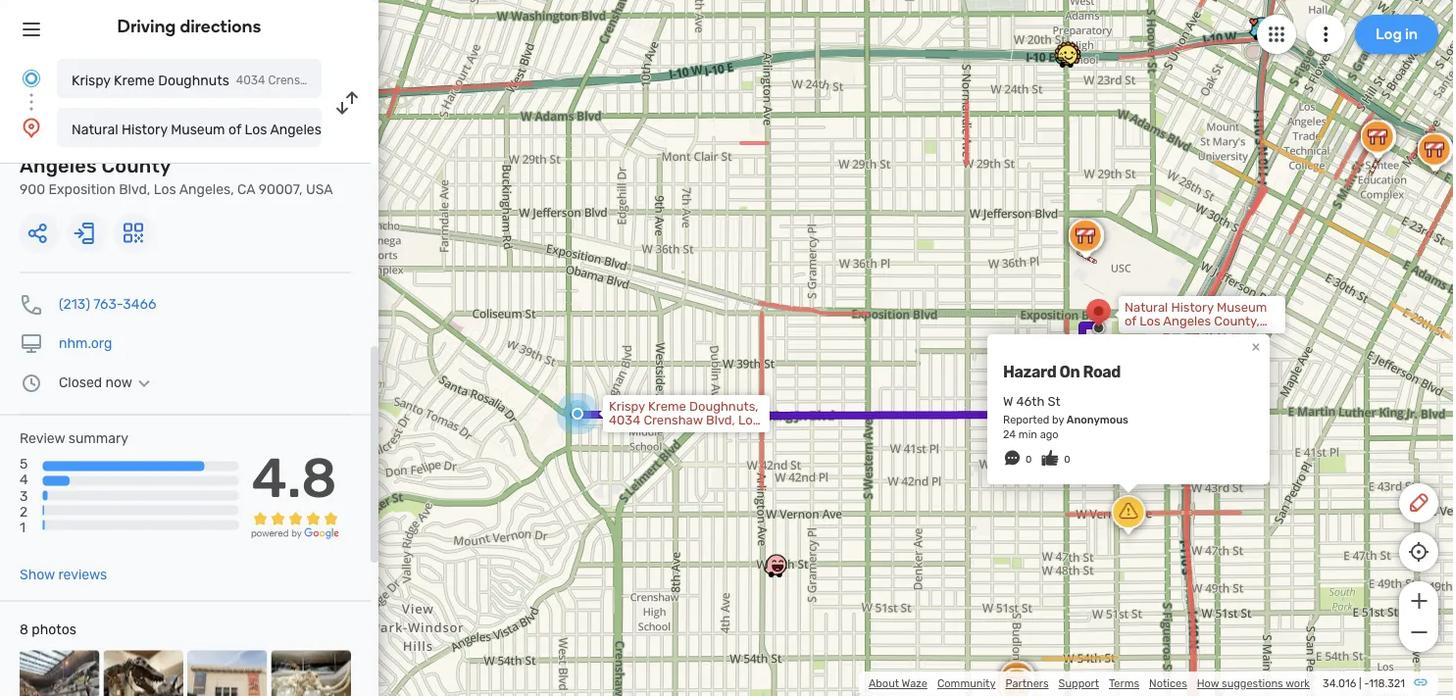 Task type: locate. For each thing, give the bounding box(es) containing it.
1 horizontal spatial los
[[245, 121, 267, 137]]

24
[[1004, 428, 1016, 441]]

1 vertical spatial angeles
[[20, 155, 97, 178]]

3
[[20, 488, 28, 504]]

8
[[20, 622, 28, 638]]

museum down doughnuts
[[171, 121, 225, 137]]

about waze community partners support terms notices how suggestions work
[[869, 677, 1311, 691]]

1 vertical spatial county
[[101, 155, 171, 178]]

118.321
[[1370, 677, 1406, 691]]

natural down krispy
[[72, 121, 118, 137]]

natural history museum of los angeles county 900 exposition blvd, los angeles, ca 90007, usa
[[20, 135, 333, 198]]

museum
[[171, 121, 225, 137], [170, 135, 250, 158]]

history for natural history museum of los angeles county 900 exposition blvd, los angeles, ca 90007, usa
[[95, 135, 165, 158]]

-
[[1365, 677, 1370, 691]]

angeles for natural history museum of los angeles county
[[270, 121, 322, 137]]

hazard
[[1004, 362, 1057, 381]]

zoom in image
[[1407, 590, 1432, 613]]

museum for natural history museum of los angeles county 900 exposition blvd, los angeles, ca 90007, usa
[[170, 135, 250, 158]]

angeles
[[270, 121, 322, 137], [20, 155, 97, 178]]

of up ca
[[229, 121, 241, 137]]

0 down min
[[1026, 454, 1032, 465]]

0 horizontal spatial county
[[101, 155, 171, 178]]

county inside "natural history museum of los angeles county 900 exposition blvd, los angeles, ca 90007, usa"
[[101, 155, 171, 178]]

0
[[1026, 454, 1032, 465], [1065, 454, 1071, 465]]

by
[[1053, 413, 1065, 426]]

history inside button
[[122, 121, 167, 137]]

partners link
[[1006, 677, 1049, 691]]

natural
[[72, 121, 118, 137], [20, 135, 91, 158]]

of
[[229, 121, 241, 137], [255, 135, 275, 158]]

county up blvd,
[[101, 155, 171, 178]]

ca
[[237, 181, 255, 198]]

driving
[[117, 16, 176, 37]]

about
[[869, 677, 900, 691]]

763-
[[93, 296, 123, 312]]

link image
[[1414, 675, 1429, 691]]

34.016
[[1323, 677, 1357, 691]]

0 vertical spatial county
[[325, 121, 371, 137]]

2 horizontal spatial los
[[279, 135, 313, 158]]

1 horizontal spatial 0
[[1065, 454, 1071, 465]]

1 0 from the left
[[1026, 454, 1032, 465]]

kreme
[[114, 72, 155, 88]]

angeles inside "natural history museum of los angeles county 900 exposition blvd, los angeles, ca 90007, usa"
[[20, 155, 97, 178]]

hazard on road
[[1004, 362, 1121, 381]]

history up blvd,
[[95, 135, 165, 158]]

0 horizontal spatial of
[[229, 121, 241, 137]]

900
[[20, 181, 45, 198]]

of up 90007,
[[255, 135, 275, 158]]

los up 90007,
[[279, 135, 313, 158]]

5
[[20, 456, 28, 472]]

0 horizontal spatial 0
[[1026, 454, 1032, 465]]

0 down w 46th st reported by anonymous 24 min ago
[[1065, 454, 1071, 465]]

museum inside "natural history museum of los angeles county 900 exposition blvd, los angeles, ca 90007, usa"
[[170, 135, 250, 158]]

natural history museum of los angeles county
[[72, 121, 371, 137]]

angeles up exposition
[[20, 155, 97, 178]]

history down krispy kreme doughnuts
[[122, 121, 167, 137]]

of inside "natural history museum of los angeles county 900 exposition blvd, los angeles, ca 90007, usa"
[[255, 135, 275, 158]]

krispy
[[72, 72, 111, 88]]

partners
[[1006, 677, 1049, 691]]

history inside "natural history museum of los angeles county 900 exposition blvd, los angeles, ca 90007, usa"
[[95, 135, 165, 158]]

image 1 of natural history museum of los angeles county, los angeles image
[[20, 651, 100, 696]]

road
[[1083, 362, 1121, 381]]

0 vertical spatial angeles
[[270, 121, 322, 137]]

blvd,
[[119, 181, 150, 198]]

of for natural history museum of los angeles county 900 exposition blvd, los angeles, ca 90007, usa
[[255, 135, 275, 158]]

los for natural history museum of los angeles county
[[245, 121, 267, 137]]

county inside button
[[325, 121, 371, 137]]

history for natural history museum of los angeles county
[[122, 121, 167, 137]]

×
[[1252, 337, 1261, 356]]

image 2 of natural history museum of los angeles county, los angeles image
[[103, 651, 183, 696]]

county
[[325, 121, 371, 137], [101, 155, 171, 178]]

(213) 763-3466 link
[[59, 296, 156, 312]]

los up ca
[[245, 121, 267, 137]]

zoom out image
[[1407, 621, 1432, 644]]

show reviews
[[20, 567, 107, 583]]

of for natural history museum of los angeles county
[[229, 121, 241, 137]]

now
[[105, 375, 132, 391]]

los right blvd,
[[154, 181, 176, 198]]

natural up the 900
[[20, 135, 91, 158]]

los
[[245, 121, 267, 137], [279, 135, 313, 158], [154, 181, 176, 198]]

1 horizontal spatial of
[[255, 135, 275, 158]]

history
[[122, 121, 167, 137], [95, 135, 165, 158]]

natural inside "natural history museum of los angeles county 900 exposition blvd, los angeles, ca 90007, usa"
[[20, 135, 91, 158]]

los inside button
[[245, 121, 267, 137]]

1 horizontal spatial county
[[325, 121, 371, 137]]

reported
[[1004, 413, 1050, 426]]

0 horizontal spatial angeles
[[20, 155, 97, 178]]

directions
[[180, 16, 261, 37]]

museum inside button
[[171, 121, 225, 137]]

museum up angeles,
[[170, 135, 250, 158]]

ago
[[1040, 428, 1059, 441]]

krispy kreme doughnuts button
[[57, 59, 322, 98]]

angeles up 90007,
[[270, 121, 322, 137]]

review summary
[[20, 431, 129, 447]]

angeles for natural history museum of los angeles county 900 exposition blvd, los angeles, ca 90007, usa
[[20, 155, 97, 178]]

nhm.org link
[[59, 335, 112, 352]]

angeles inside button
[[270, 121, 322, 137]]

image 3 of natural history museum of los angeles county, los angeles image
[[187, 651, 267, 696]]

nhm.org
[[59, 335, 112, 352]]

chevron down image
[[132, 375, 156, 391]]

county up usa
[[325, 121, 371, 137]]

natural inside button
[[72, 121, 118, 137]]

how
[[1198, 677, 1220, 691]]

support
[[1059, 677, 1100, 691]]

of inside button
[[229, 121, 241, 137]]

8 photos
[[20, 622, 76, 638]]

1 horizontal spatial angeles
[[270, 121, 322, 137]]



Task type: vqa. For each thing, say whether or not it's contained in the screenshot.
Closed now
yes



Task type: describe. For each thing, give the bounding box(es) containing it.
notices
[[1150, 677, 1188, 691]]

support link
[[1059, 677, 1100, 691]]

0 horizontal spatial los
[[154, 181, 176, 198]]

summary
[[68, 431, 129, 447]]

driving directions
[[117, 16, 261, 37]]

34.016 | -118.321
[[1323, 677, 1406, 691]]

review
[[20, 431, 65, 447]]

krispy kreme doughnuts
[[72, 72, 229, 88]]

(213) 763-3466
[[59, 296, 156, 312]]

× link
[[1248, 337, 1265, 356]]

closed now button
[[59, 375, 156, 391]]

closed now
[[59, 375, 132, 391]]

doughnuts
[[158, 72, 229, 88]]

notices link
[[1150, 677, 1188, 691]]

pencil image
[[1408, 491, 1431, 515]]

w
[[1004, 394, 1014, 409]]

2 0 from the left
[[1065, 454, 1071, 465]]

usa
[[306, 181, 333, 198]]

suggestions
[[1222, 677, 1284, 691]]

4.8
[[252, 445, 337, 511]]

computer image
[[20, 332, 43, 356]]

terms link
[[1109, 677, 1140, 691]]

about waze link
[[869, 677, 928, 691]]

natural history museum of los angeles county button
[[57, 108, 371, 147]]

los for natural history museum of los angeles county 900 exposition blvd, los angeles, ca 90007, usa
[[279, 135, 313, 158]]

4
[[20, 472, 28, 488]]

image 4 of natural history museum of los angeles county, los angeles image
[[271, 651, 351, 696]]

|
[[1360, 677, 1362, 691]]

location image
[[20, 116, 43, 139]]

reviews
[[58, 567, 107, 583]]

how suggestions work link
[[1198, 677, 1311, 691]]

county for natural history museum of los angeles county
[[325, 121, 371, 137]]

exposition
[[49, 181, 116, 198]]

3466
[[123, 296, 156, 312]]

anonymous
[[1067, 413, 1129, 426]]

show
[[20, 567, 55, 583]]

46th
[[1017, 394, 1045, 409]]

waze
[[902, 677, 928, 691]]

5 4 3 2 1
[[20, 456, 28, 536]]

terms
[[1109, 677, 1140, 691]]

photos
[[32, 622, 76, 638]]

community link
[[938, 677, 996, 691]]

current location image
[[20, 67, 43, 90]]

st
[[1048, 394, 1061, 409]]

on
[[1060, 362, 1080, 381]]

natural for natural history museum of los angeles county
[[72, 121, 118, 137]]

museum for natural history museum of los angeles county
[[171, 121, 225, 137]]

2
[[20, 504, 28, 520]]

work
[[1286, 677, 1311, 691]]

90007,
[[259, 181, 303, 198]]

w 46th st reported by anonymous 24 min ago
[[1004, 394, 1129, 441]]

(213)
[[59, 296, 90, 312]]

community
[[938, 677, 996, 691]]

call image
[[20, 293, 43, 316]]

county for natural history museum of los angeles county 900 exposition blvd, los angeles, ca 90007, usa
[[101, 155, 171, 178]]

natural for natural history museum of los angeles county 900 exposition blvd, los angeles, ca 90007, usa
[[20, 135, 91, 158]]

closed
[[59, 375, 102, 391]]

angeles,
[[179, 181, 234, 198]]

min
[[1019, 428, 1038, 441]]

1
[[20, 519, 25, 536]]

clock image
[[20, 371, 43, 395]]



